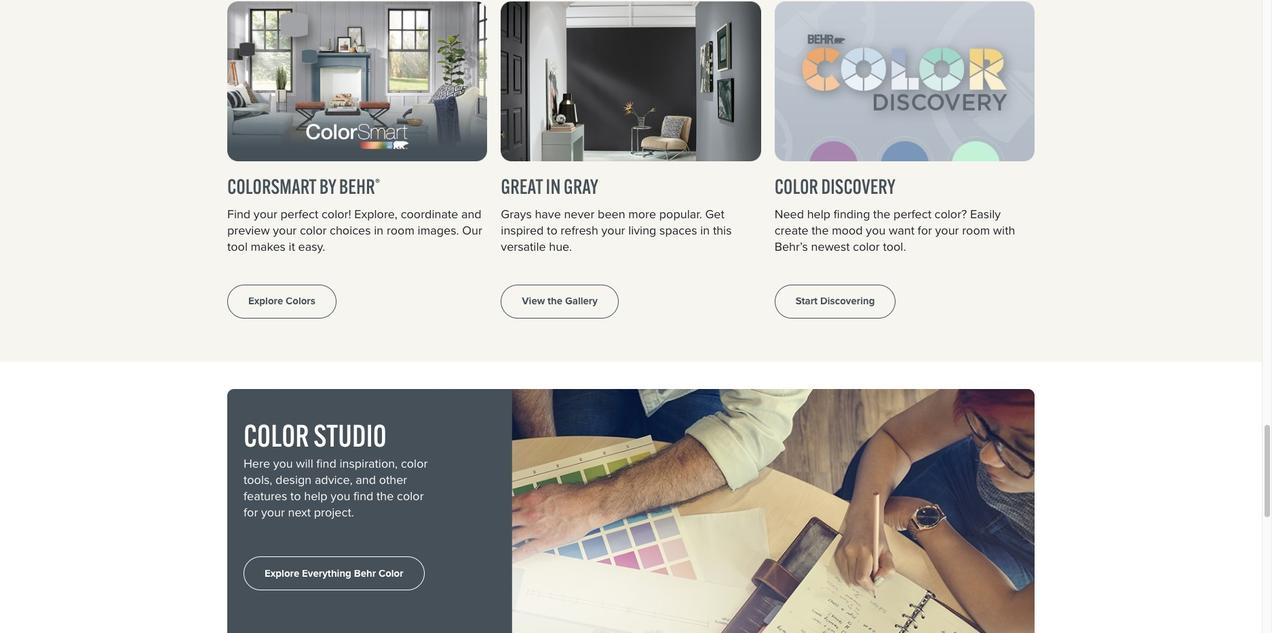 Task type: locate. For each thing, give the bounding box(es) containing it.
color inside color discovery need help finding the perfect color? easily create the mood you want for your room with behr's newest color tool.
[[775, 173, 818, 199]]

explore left everything
[[265, 566, 299, 581]]

inspiration,
[[339, 455, 398, 473]]

2 horizontal spatial you
[[866, 222, 886, 239]]

0 horizontal spatial perfect
[[281, 205, 318, 223]]

grays
[[501, 205, 532, 223]]

color inside color studio here you will find inspiration, color tools, design advice, and other features to help you find the color for your next project.
[[244, 416, 309, 455]]

0 horizontal spatial help
[[304, 488, 327, 505]]

1 perfect from the left
[[281, 205, 318, 223]]

living
[[628, 222, 656, 239]]

and inside color studio here you will find inspiration, color tools, design advice, and other features to help you find the color for your next project.
[[356, 471, 376, 489]]

explore inside "link"
[[265, 566, 299, 581]]

explore
[[248, 294, 283, 309], [265, 566, 299, 581]]

find
[[316, 455, 336, 473], [353, 488, 373, 505]]

perfect down colorsmart by behr ®
[[281, 205, 318, 223]]

and
[[461, 205, 481, 223], [356, 471, 376, 489]]

2 perfect from the left
[[894, 205, 931, 223]]

in inside find your perfect color! explore, coordinate and preview your color choices in room images. our tool makes it easy.
[[374, 222, 383, 239]]

for
[[918, 222, 932, 239], [244, 504, 258, 521]]

0 horizontal spatial to
[[290, 488, 301, 505]]

color for studio
[[244, 416, 309, 455]]

1 vertical spatial help
[[304, 488, 327, 505]]

spaces
[[659, 222, 697, 239]]

0 vertical spatial color
[[775, 173, 818, 199]]

view
[[522, 294, 545, 309]]

have
[[535, 205, 561, 223]]

1 horizontal spatial find
[[353, 488, 373, 505]]

perfect up tool.
[[894, 205, 931, 223]]

advice,
[[315, 471, 353, 489]]

find your perfect color! explore, coordinate and preview your color choices in room images. our tool makes it easy.
[[227, 205, 482, 255]]

0 vertical spatial explore
[[248, 294, 283, 309]]

discovering
[[820, 294, 875, 309]]

inspired
[[501, 222, 544, 239]]

in
[[546, 173, 561, 199]]

to left refresh
[[547, 222, 557, 239]]

create
[[775, 222, 808, 239]]

find down inspiration,
[[353, 488, 373, 505]]

color right it
[[300, 222, 327, 239]]

need
[[775, 205, 804, 223]]

your left easily
[[935, 222, 959, 239]]

help
[[807, 205, 830, 223], [304, 488, 327, 505]]

colors
[[286, 294, 315, 309]]

1 vertical spatial and
[[356, 471, 376, 489]]

your left next on the bottom of the page
[[261, 504, 285, 521]]

1 horizontal spatial and
[[461, 205, 481, 223]]

in left this
[[700, 222, 710, 239]]

1 horizontal spatial for
[[918, 222, 932, 239]]

explore left colors
[[248, 294, 283, 309]]

color up need
[[775, 173, 818, 199]]

help inside color studio here you will find inspiration, color tools, design advice, and other features to help you find the color for your next project.
[[304, 488, 327, 505]]

gallery
[[565, 294, 598, 309]]

great in gray grays have never been more popular. get inspired to refresh your living spaces in this versatile hue.
[[501, 173, 732, 255]]

and right images.
[[461, 205, 481, 223]]

to
[[547, 222, 557, 239], [290, 488, 301, 505]]

everything
[[302, 566, 351, 581]]

finding
[[834, 205, 870, 223]]

your left living
[[601, 222, 625, 239]]

color?
[[935, 205, 967, 223]]

1 vertical spatial explore
[[265, 566, 299, 581]]

color right inspiration,
[[401, 455, 428, 473]]

1 horizontal spatial perfect
[[894, 205, 931, 223]]

images.
[[418, 222, 459, 239]]

explore everything behr color link
[[244, 557, 424, 591]]

0 vertical spatial you
[[866, 222, 886, 239]]

color discovery graphic design image
[[775, 1, 1035, 161]]

you left will
[[273, 455, 293, 473]]

room left with
[[962, 222, 990, 239]]

will
[[296, 455, 313, 473]]

1 vertical spatial you
[[273, 455, 293, 473]]

color
[[775, 173, 818, 199], [244, 416, 309, 455]]

1 room from the left
[[387, 222, 414, 239]]

0 horizontal spatial room
[[387, 222, 414, 239]]

1 horizontal spatial room
[[962, 222, 990, 239]]

explore everything behr color
[[265, 566, 403, 581]]

1 vertical spatial to
[[290, 488, 301, 505]]

this
[[713, 222, 732, 239]]

0 horizontal spatial find
[[316, 455, 336, 473]]

and left other on the left bottom
[[356, 471, 376, 489]]

living room image with colorsmart logo image
[[227, 1, 487, 161]]

with
[[993, 222, 1015, 239]]

it
[[289, 238, 295, 255]]

in right 'choices'
[[374, 222, 383, 239]]

you
[[866, 222, 886, 239], [273, 455, 293, 473], [331, 488, 350, 505]]

you down inspiration,
[[331, 488, 350, 505]]

color up design
[[244, 416, 309, 455]]

1 horizontal spatial to
[[547, 222, 557, 239]]

0 vertical spatial to
[[547, 222, 557, 239]]

easily
[[970, 205, 1001, 223]]

room
[[387, 222, 414, 239], [962, 222, 990, 239]]

your
[[254, 205, 277, 223], [273, 222, 297, 239], [601, 222, 625, 239], [935, 222, 959, 239], [261, 504, 285, 521]]

for down tools,
[[244, 504, 258, 521]]

0 horizontal spatial color
[[244, 416, 309, 455]]

1 in from the left
[[374, 222, 383, 239]]

for right want at right
[[918, 222, 932, 239]]

1 horizontal spatial help
[[807, 205, 830, 223]]

features
[[244, 488, 287, 505]]

color left tool.
[[853, 238, 880, 255]]

in
[[374, 222, 383, 239], [700, 222, 710, 239]]

1 horizontal spatial you
[[331, 488, 350, 505]]

room inside find your perfect color! explore, coordinate and preview your color choices in room images. our tool makes it easy.
[[387, 222, 414, 239]]

room inside color discovery need help finding the perfect color? easily create the mood you want for your room with behr's newest color tool.
[[962, 222, 990, 239]]

2 in from the left
[[700, 222, 710, 239]]

perfect
[[281, 205, 318, 223], [894, 205, 931, 223]]

room left images.
[[387, 222, 414, 239]]

1 vertical spatial for
[[244, 504, 258, 521]]

0 vertical spatial and
[[461, 205, 481, 223]]

colorsmart
[[227, 173, 316, 199]]

0 vertical spatial find
[[316, 455, 336, 473]]

explore colors
[[248, 294, 315, 309]]

0 vertical spatial help
[[807, 205, 830, 223]]

color
[[378, 566, 403, 581]]

you left want at right
[[866, 222, 886, 239]]

color inside color discovery need help finding the perfect color? easily create the mood you want for your room with behr's newest color tool.
[[853, 238, 880, 255]]

the
[[873, 205, 890, 223], [812, 222, 829, 239], [548, 294, 563, 309], [377, 488, 394, 505]]

1 vertical spatial color
[[244, 416, 309, 455]]

preview
[[227, 222, 270, 239]]

explore,
[[354, 205, 398, 223]]

1 horizontal spatial in
[[700, 222, 710, 239]]

0 horizontal spatial in
[[374, 222, 383, 239]]

2 room from the left
[[962, 222, 990, 239]]

®
[[375, 175, 380, 191]]

for inside color discovery need help finding the perfect color? easily create the mood you want for your room with behr's newest color tool.
[[918, 222, 932, 239]]

the down inspiration,
[[377, 488, 394, 505]]

color
[[300, 222, 327, 239], [853, 238, 880, 255], [401, 455, 428, 473], [397, 488, 424, 505]]

0 horizontal spatial for
[[244, 504, 258, 521]]

1 horizontal spatial color
[[775, 173, 818, 199]]

to right features
[[290, 488, 301, 505]]

makes
[[251, 238, 286, 255]]

find right will
[[316, 455, 336, 473]]

0 horizontal spatial and
[[356, 471, 376, 489]]

0 vertical spatial for
[[918, 222, 932, 239]]

popular.
[[659, 205, 702, 223]]



Task type: vqa. For each thing, say whether or not it's contained in the screenshot.
1st Us from the left
no



Task type: describe. For each thing, give the bounding box(es) containing it.
color!
[[322, 205, 351, 223]]

studio
[[314, 416, 387, 455]]

0 horizontal spatial you
[[273, 455, 293, 473]]

find
[[227, 205, 250, 223]]

want
[[889, 222, 914, 239]]

color discovery need help finding the perfect color? easily create the mood you want for your room with behr's newest color tool.
[[775, 173, 1015, 255]]

here
[[244, 455, 270, 473]]

in inside great in gray grays have never been more popular. get inspired to refresh your living spaces in this versatile hue.
[[700, 222, 710, 239]]

never
[[564, 205, 595, 223]]

the left mood
[[812, 222, 829, 239]]

design
[[275, 471, 312, 489]]

your left "easy."
[[273, 222, 297, 239]]

tool.
[[883, 238, 906, 255]]

tool
[[227, 238, 248, 255]]

next
[[288, 504, 311, 521]]

project.
[[314, 504, 354, 521]]

to inside color studio here you will find inspiration, color tools, design advice, and other features to help you find the color for your next project.
[[290, 488, 301, 505]]

start discovering
[[796, 294, 875, 309]]

the right view
[[548, 294, 563, 309]]

behr's
[[775, 238, 808, 255]]

choices
[[330, 222, 371, 239]]

for inside color studio here you will find inspiration, color tools, design advice, and other features to help you find the color for your next project.
[[244, 504, 258, 521]]

hue.
[[549, 238, 572, 255]]

perfect inside color discovery need help finding the perfect color? easily create the mood you want for your room with behr's newest color tool.
[[894, 205, 931, 223]]

been
[[598, 205, 625, 223]]

colorsmart by behr ®
[[227, 173, 380, 199]]

color inside find your perfect color! explore, coordinate and preview your color choices in room images. our tool makes it easy.
[[300, 222, 327, 239]]

your inside great in gray grays have never been more popular. get inspired to refresh your living spaces in this versatile hue.
[[601, 222, 625, 239]]

desktop image alt text image
[[510, 389, 1035, 634]]

perfect inside find your perfect color! explore, coordinate and preview your color choices in room images. our tool makes it easy.
[[281, 205, 318, 223]]

2 vertical spatial you
[[331, 488, 350, 505]]

color for discovery
[[775, 173, 818, 199]]

more
[[628, 205, 656, 223]]

other
[[379, 471, 407, 489]]

versatile
[[501, 238, 546, 255]]

explore for explore everything behr color
[[265, 566, 299, 581]]

newest
[[811, 238, 850, 255]]

coordinate
[[401, 205, 458, 223]]

start discovering link
[[775, 285, 896, 319]]

start
[[796, 294, 818, 309]]

get
[[705, 205, 724, 223]]

gray
[[564, 173, 598, 199]]

color studio here you will find inspiration, color tools, design advice, and other features to help you find the color for your next project.
[[244, 416, 428, 521]]

your right find on the left of the page
[[254, 205, 277, 223]]

1 vertical spatial find
[[353, 488, 373, 505]]

great
[[501, 173, 543, 199]]

mood
[[832, 222, 863, 239]]

easy.
[[298, 238, 325, 255]]

gray hallway and entryway image
[[501, 1, 761, 161]]

explore for explore colors
[[248, 294, 283, 309]]

view the gallery link
[[501, 285, 619, 319]]

and inside find your perfect color! explore, coordinate and preview your color choices in room images. our tool makes it easy.
[[461, 205, 481, 223]]

color down inspiration,
[[397, 488, 424, 505]]

view the gallery
[[522, 294, 598, 309]]

our
[[462, 222, 482, 239]]

you inside color discovery need help finding the perfect color? easily create the mood you want for your room with behr's newest color tool.
[[866, 222, 886, 239]]

the inside color studio here you will find inspiration, color tools, design advice, and other features to help you find the color for your next project.
[[377, 488, 394, 505]]

discovery
[[821, 173, 895, 199]]

refresh
[[561, 222, 598, 239]]

behr
[[354, 566, 376, 581]]

explore colors link
[[227, 285, 336, 319]]

to inside great in gray grays have never been more popular. get inspired to refresh your living spaces in this versatile hue.
[[547, 222, 557, 239]]

by
[[319, 173, 336, 199]]

tools,
[[244, 471, 272, 489]]

your inside color studio here you will find inspiration, color tools, design advice, and other features to help you find the color for your next project.
[[261, 504, 285, 521]]

the right "finding"
[[873, 205, 890, 223]]

behr
[[339, 173, 375, 199]]

help inside color discovery need help finding the perfect color? easily create the mood you want for your room with behr's newest color tool.
[[807, 205, 830, 223]]

your inside color discovery need help finding the perfect color? easily create the mood you want for your room with behr's newest color tool.
[[935, 222, 959, 239]]



